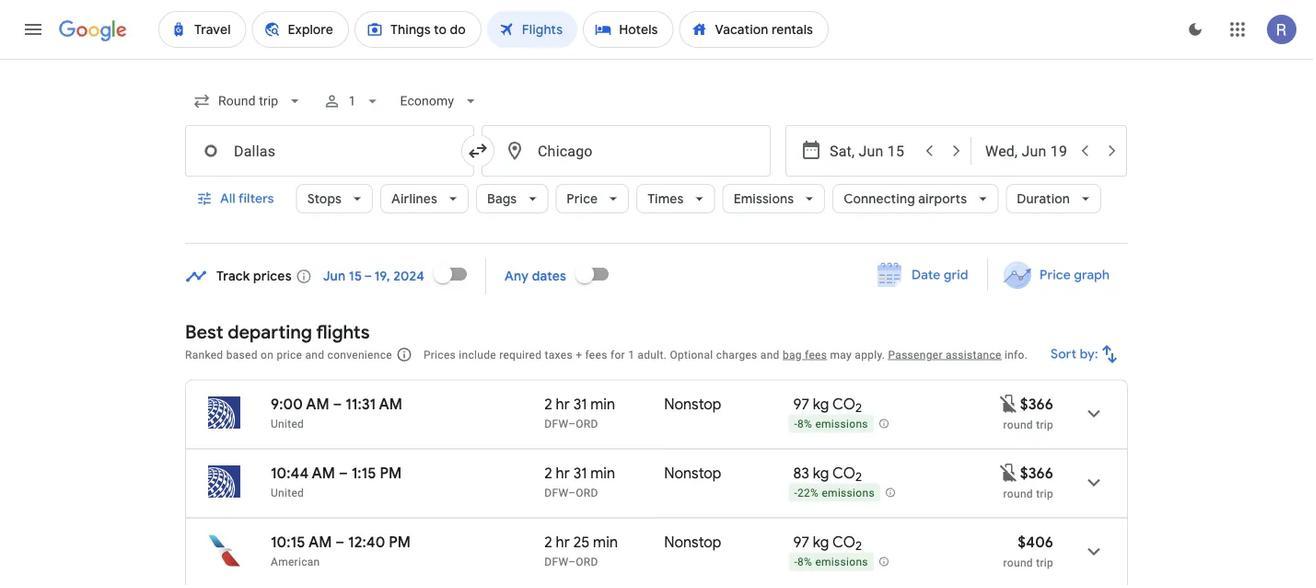 Task type: locate. For each thing, give the bounding box(es) containing it.
hr for 1:15 pm
[[556, 464, 570, 483]]

– left 1:15
[[339, 464, 348, 483]]

1 vertical spatial round
[[1003, 488, 1033, 500]]

3 round from the top
[[1003, 557, 1033, 570]]

1 vertical spatial nonstop
[[664, 464, 721, 483]]

0 vertical spatial round
[[1003, 419, 1033, 431]]

1 - from the top
[[794, 418, 797, 431]]

– left 11:31
[[333, 395, 342, 414]]

366 US dollars text field
[[1020, 395, 1053, 414]]

$366 down sort
[[1020, 395, 1053, 414]]

8% for 2 hr 31 min
[[797, 418, 812, 431]]

min down for
[[590, 395, 615, 414]]

kg down bag fees button
[[813, 395, 829, 414]]

and
[[305, 349, 324, 361], [760, 349, 780, 361]]

1 vertical spatial price
[[1039, 267, 1071, 284]]

1 vertical spatial kg
[[813, 464, 829, 483]]

round inside the $406 round trip
[[1003, 557, 1033, 570]]

united for 10:44
[[271, 487, 304, 500]]

convenience
[[327, 349, 392, 361]]

97 kg co 2 down -22% emissions
[[793, 533, 862, 555]]

0 vertical spatial -8% emissions
[[794, 418, 868, 431]]

0 vertical spatial 97 kg co 2
[[793, 395, 862, 416]]

Departure time: 10:44 AM. text field
[[271, 464, 335, 483]]

0 vertical spatial total duration 2 hr 31 min. element
[[544, 395, 664, 417]]

2 vertical spatial min
[[593, 533, 618, 552]]

2 vertical spatial dfw
[[544, 556, 568, 569]]

total duration 2 hr 31 min. element up total duration 2 hr 25 min. element
[[544, 464, 664, 486]]

8%
[[797, 418, 812, 431], [797, 556, 812, 569]]

1 horizontal spatial price
[[1039, 267, 1071, 284]]

co up -22% emissions
[[832, 464, 855, 483]]

2 nonstop from the top
[[664, 464, 721, 483]]

1 round from the top
[[1003, 419, 1033, 431]]

track prices
[[216, 268, 292, 285]]

2 left 25
[[544, 533, 552, 552]]

dfw inside 2 hr 25 min dfw – ord
[[544, 556, 568, 569]]

round trip down $366 text field
[[1003, 488, 1053, 500]]

2 8% from the top
[[797, 556, 812, 569]]

0 vertical spatial dfw
[[544, 418, 568, 430]]

co
[[832, 395, 855, 414], [832, 464, 855, 483], [832, 533, 855, 552]]

price right bags popup button
[[567, 191, 598, 207]]

0 vertical spatial 1
[[348, 93, 356, 109]]

ord
[[576, 418, 598, 430], [576, 487, 598, 500], [576, 556, 598, 569]]

ord down 25
[[576, 556, 598, 569]]

0 horizontal spatial and
[[305, 349, 324, 361]]

2 97 kg co 2 from the top
[[793, 533, 862, 555]]

trip down $366 text box
[[1036, 419, 1053, 431]]

bags button
[[476, 177, 548, 221]]

emissions for 12:40 pm
[[815, 556, 868, 569]]

emissions down -22% emissions
[[815, 556, 868, 569]]

any
[[505, 268, 529, 285]]

2 $366 from the top
[[1020, 464, 1053, 483]]

3 kg from the top
[[813, 533, 829, 552]]

am right 9:00
[[306, 395, 329, 414]]

1 vertical spatial -8% emissions
[[794, 556, 868, 569]]

learn more about ranking image
[[396, 347, 412, 363]]

round for 97
[[1003, 419, 1033, 431]]

-
[[794, 418, 797, 431], [794, 487, 797, 500], [794, 556, 797, 569]]

trip down $366 text field
[[1036, 488, 1053, 500]]

kg
[[813, 395, 829, 414], [813, 464, 829, 483], [813, 533, 829, 552]]

dfw for 12:40 pm
[[544, 556, 568, 569]]

2 vertical spatial kg
[[813, 533, 829, 552]]

0 vertical spatial $366
[[1020, 395, 1053, 414]]

united down 9:00
[[271, 418, 304, 430]]

stops button
[[296, 177, 373, 221]]

filters
[[238, 191, 274, 207]]

0 vertical spatial -
[[794, 418, 797, 431]]

hr up 2 hr 25 min dfw – ord
[[556, 464, 570, 483]]

sort
[[1051, 346, 1077, 363]]

bag
[[783, 349, 802, 361]]

1 button
[[315, 79, 389, 123]]

learn more about tracked prices image
[[295, 268, 312, 285]]

price inside popup button
[[567, 191, 598, 207]]

co down may
[[832, 395, 855, 414]]

united
[[271, 418, 304, 430], [271, 487, 304, 500]]

1 vertical spatial 2 hr 31 min dfw – ord
[[544, 464, 615, 500]]

min for 1:15 pm
[[590, 464, 615, 483]]

nonstop flight. element
[[664, 395, 721, 417], [664, 464, 721, 486], [664, 533, 721, 555]]

15 – 19,
[[349, 268, 390, 285]]

price
[[567, 191, 598, 207], [1039, 267, 1071, 284]]

$366 for 83
[[1020, 464, 1053, 483]]

hr down taxes
[[556, 395, 570, 414]]

hr for 11:31 am
[[556, 395, 570, 414]]

min right 25
[[593, 533, 618, 552]]

97 kg co 2 down may
[[793, 395, 862, 416]]

united for 9:00
[[271, 418, 304, 430]]

8% down 22%
[[797, 556, 812, 569]]

round down $406 text field
[[1003, 557, 1033, 570]]

connecting airports button
[[833, 177, 999, 221]]

2 down apply.
[[855, 401, 862, 416]]

1 inside 'best departing flights' main content
[[628, 349, 635, 361]]

$366 left flight details. leaves dallas/fort worth international airport at 10:44 am on saturday, june 15 and arrives at o'hare international airport at 1:15 pm on saturday, june 15. image
[[1020, 464, 1053, 483]]

– down +
[[568, 418, 576, 430]]

1 vertical spatial min
[[590, 464, 615, 483]]

price graph
[[1039, 267, 1110, 284]]

2 ord from the top
[[576, 487, 598, 500]]

passenger
[[888, 349, 943, 361]]

31
[[573, 395, 587, 414], [573, 464, 587, 483]]

2 vertical spatial nonstop
[[664, 533, 721, 552]]

2 vertical spatial hr
[[556, 533, 570, 552]]

97 kg co 2
[[793, 395, 862, 416], [793, 533, 862, 555]]

2 co from the top
[[832, 464, 855, 483]]

– left "12:40"
[[335, 533, 345, 552]]

2 up 2 hr 25 min dfw – ord
[[544, 464, 552, 483]]

2 nonstop flight. element from the top
[[664, 464, 721, 486]]

2 - from the top
[[794, 487, 797, 500]]

- down 83
[[794, 487, 797, 500]]

3 hr from the top
[[556, 533, 570, 552]]

emissions for 1:15 pm
[[822, 487, 875, 500]]

406 US dollars text field
[[1018, 533, 1053, 552]]

0 vertical spatial price
[[567, 191, 598, 207]]

– down 25
[[568, 556, 576, 569]]

2
[[544, 395, 552, 414], [855, 401, 862, 416], [544, 464, 552, 483], [855, 470, 862, 485], [544, 533, 552, 552], [855, 539, 862, 555]]

-8% emissions down -22% emissions
[[794, 556, 868, 569]]

am inside 10:15 am – 12:40 pm american
[[308, 533, 332, 552]]

total duration 2 hr 31 min. element for 83
[[544, 464, 664, 486]]

total duration 2 hr 31 min. element
[[544, 395, 664, 417], [544, 464, 664, 486]]

dates
[[532, 268, 566, 285]]

round trip for 97
[[1003, 419, 1053, 431]]

2 vertical spatial nonstop flight. element
[[664, 533, 721, 555]]

nonstop
[[664, 395, 721, 414], [664, 464, 721, 483], [664, 533, 721, 552]]

pm inside 10:15 am – 12:40 pm american
[[389, 533, 411, 552]]

pm right 1:15
[[380, 464, 402, 483]]

ranked
[[185, 349, 223, 361]]

97 down 22%
[[793, 533, 809, 552]]

dfw
[[544, 418, 568, 430], [544, 487, 568, 500], [544, 556, 568, 569]]

1 vertical spatial ord
[[576, 487, 598, 500]]

prices
[[253, 268, 292, 285]]

1 vertical spatial emissions
[[822, 487, 875, 500]]

1 vertical spatial dfw
[[544, 487, 568, 500]]

date
[[912, 267, 941, 284]]

97 kg co 2 for 2 hr 31 min
[[793, 395, 862, 416]]

pm right "12:40"
[[389, 533, 411, 552]]

optional
[[670, 349, 713, 361]]

1 nonstop flight. element from the top
[[664, 395, 721, 417]]

0 vertical spatial ord
[[576, 418, 598, 430]]

None field
[[185, 85, 312, 118], [393, 85, 487, 118], [185, 85, 312, 118], [393, 85, 487, 118]]

2 vertical spatial trip
[[1036, 557, 1053, 570]]

1 vertical spatial -
[[794, 487, 797, 500]]

bags
[[487, 191, 517, 207]]

1 vertical spatial 31
[[573, 464, 587, 483]]

0 vertical spatial 31
[[573, 395, 587, 414]]

0 vertical spatial round trip
[[1003, 419, 1053, 431]]

3 dfw from the top
[[544, 556, 568, 569]]

3 - from the top
[[794, 556, 797, 569]]

for
[[610, 349, 625, 361]]

trip for 97
[[1036, 419, 1053, 431]]

2 hr 31 min dfw – ord up 25
[[544, 464, 615, 500]]

1 $366 from the top
[[1020, 395, 1053, 414]]

3 ord from the top
[[576, 556, 598, 569]]

2 vertical spatial ord
[[576, 556, 598, 569]]

$366
[[1020, 395, 1053, 414], [1020, 464, 1053, 483]]

1 kg from the top
[[813, 395, 829, 414]]

- down 22%
[[794, 556, 797, 569]]

dfw down taxes
[[544, 418, 568, 430]]

kg inside the 83 kg co 2
[[813, 464, 829, 483]]

ranked based on price and convenience
[[185, 349, 392, 361]]

2 round from the top
[[1003, 488, 1033, 500]]

2 31 from the top
[[573, 464, 587, 483]]

10:15
[[271, 533, 305, 552]]

31 down +
[[573, 395, 587, 414]]

2 vertical spatial round
[[1003, 557, 1033, 570]]

2 hr 31 min dfw – ord
[[544, 395, 615, 430], [544, 464, 615, 500]]

1 vertical spatial 97 kg co 2
[[793, 533, 862, 555]]

any dates
[[505, 268, 566, 285]]

price left graph
[[1039, 267, 1071, 284]]

- for 12:40 pm
[[794, 556, 797, 569]]

united inside 9:00 am – 11:31 am united
[[271, 418, 304, 430]]

- for 1:15 pm
[[794, 487, 797, 500]]

connecting airports
[[844, 191, 967, 207]]

0 vertical spatial 97
[[793, 395, 809, 414]]

kg down 22%
[[813, 533, 829, 552]]

1 dfw from the top
[[544, 418, 568, 430]]

co for 12:40 pm
[[832, 533, 855, 552]]

2 97 from the top
[[793, 533, 809, 552]]

3 nonstop flight. element from the top
[[664, 533, 721, 555]]

11:31
[[345, 395, 376, 414]]

1 vertical spatial 8%
[[797, 556, 812, 569]]

trip
[[1036, 419, 1053, 431], [1036, 488, 1053, 500], [1036, 557, 1053, 570]]

1:15
[[351, 464, 376, 483]]

am inside 10:44 am – 1:15 pm united
[[312, 464, 335, 483]]

hr
[[556, 395, 570, 414], [556, 464, 570, 483], [556, 533, 570, 552]]

1 nonstop from the top
[[664, 395, 721, 414]]

round
[[1003, 419, 1033, 431], [1003, 488, 1033, 500], [1003, 557, 1033, 570]]

dfw down total duration 2 hr 25 min. element
[[544, 556, 568, 569]]

1 -8% emissions from the top
[[794, 418, 868, 431]]

2 total duration 2 hr 31 min. element from the top
[[544, 464, 664, 486]]

trip inside the $406 round trip
[[1036, 557, 1053, 570]]

1 hr from the top
[[556, 395, 570, 414]]

best
[[185, 320, 223, 344]]

1 vertical spatial trip
[[1036, 488, 1053, 500]]

1 vertical spatial hr
[[556, 464, 570, 483]]

swap origin and destination. image
[[467, 140, 489, 162]]

round trip down $366 text box
[[1003, 419, 1053, 431]]

1 2 hr 31 min dfw – ord from the top
[[544, 395, 615, 430]]

2 vertical spatial emissions
[[815, 556, 868, 569]]

am up american on the bottom left
[[308, 533, 332, 552]]

None text field
[[185, 125, 474, 177], [482, 125, 771, 177], [185, 125, 474, 177], [482, 125, 771, 177]]

total duration 2 hr 31 min. element for 97
[[544, 395, 664, 417]]

10:44
[[271, 464, 309, 483]]

passenger assistance button
[[888, 349, 1002, 361]]

price inside button
[[1039, 267, 1071, 284]]

flight details. leaves dallas/fort worth international airport at 10:44 am on saturday, june 15 and arrives at o'hare international airport at 1:15 pm on saturday, june 15. image
[[1072, 461, 1116, 505]]

round down this price for this flight doesn't include overhead bin access. if you need a carry-on bag, use the bags filter to update prices. image
[[1003, 488, 1033, 500]]

-8% emissions for 2 hr 25 min
[[794, 556, 868, 569]]

ord up 25
[[576, 487, 598, 500]]

0 vertical spatial min
[[590, 395, 615, 414]]

0 horizontal spatial 1
[[348, 93, 356, 109]]

trip down the $406
[[1036, 557, 1053, 570]]

1 united from the top
[[271, 418, 304, 430]]

83 kg co 2
[[793, 464, 862, 485]]

Departure time: 10:15 AM. text field
[[271, 533, 332, 552]]

1 vertical spatial $366
[[1020, 464, 1053, 483]]

2 -8% emissions from the top
[[794, 556, 868, 569]]

grid
[[944, 267, 969, 284]]

trip for 83
[[1036, 488, 1053, 500]]

–
[[333, 395, 342, 414], [568, 418, 576, 430], [339, 464, 348, 483], [568, 487, 576, 500], [335, 533, 345, 552], [568, 556, 576, 569]]

1 total duration 2 hr 31 min. element from the top
[[544, 395, 664, 417]]

2 trip from the top
[[1036, 488, 1053, 500]]

and right price
[[305, 349, 324, 361]]

1 8% from the top
[[797, 418, 812, 431]]

2 hr 31 min dfw – ord down +
[[544, 395, 615, 430]]

kg for 11:31 am
[[813, 395, 829, 414]]

kg right 83
[[813, 464, 829, 483]]

0 vertical spatial kg
[[813, 395, 829, 414]]

dfw up 2 hr 25 min dfw – ord
[[544, 487, 568, 500]]

- for 11:31 am
[[794, 418, 797, 431]]

8% up 83
[[797, 418, 812, 431]]

0 vertical spatial united
[[271, 418, 304, 430]]

-8% emissions
[[794, 418, 868, 431], [794, 556, 868, 569]]

min up total duration 2 hr 25 min. element
[[590, 464, 615, 483]]

prices include required taxes + fees for 1 adult. optional charges and bag fees may apply. passenger assistance
[[423, 349, 1002, 361]]

flights
[[316, 320, 370, 344]]

ord inside 2 hr 25 min dfw – ord
[[576, 556, 598, 569]]

emissions down the 83 kg co 2
[[822, 487, 875, 500]]

1 vertical spatial co
[[832, 464, 855, 483]]

1 round trip from the top
[[1003, 419, 1053, 431]]

best departing flights main content
[[185, 252, 1128, 586]]

None search field
[[185, 79, 1128, 244]]

2 hr from the top
[[556, 464, 570, 483]]

1 trip from the top
[[1036, 419, 1053, 431]]

round down this price for this flight doesn't include overhead bin access. if you need a carry-on bag, use the bags filter to update prices. icon
[[1003, 419, 1033, 431]]

2 kg from the top
[[813, 464, 829, 483]]

am for 11:31 am
[[306, 395, 329, 414]]

hr inside 2 hr 25 min dfw – ord
[[556, 533, 570, 552]]

97 down bag fees button
[[793, 395, 809, 414]]

0 vertical spatial 2 hr 31 min dfw – ord
[[544, 395, 615, 430]]

1 vertical spatial 97
[[793, 533, 809, 552]]

2 vertical spatial co
[[832, 533, 855, 552]]

$406
[[1018, 533, 1053, 552]]

min inside 2 hr 25 min dfw – ord
[[593, 533, 618, 552]]

co down -22% emissions
[[832, 533, 855, 552]]

ord for 12:40 pm
[[576, 556, 598, 569]]

pm inside 10:44 am – 1:15 pm united
[[380, 464, 402, 483]]

based
[[226, 349, 258, 361]]

1 inside popup button
[[348, 93, 356, 109]]

nonstop for 1:15 pm
[[664, 464, 721, 483]]

0 vertical spatial trip
[[1036, 419, 1053, 431]]

none search field containing all filters
[[185, 79, 1128, 244]]

pm
[[380, 464, 402, 483], [389, 533, 411, 552]]

2 2 hr 31 min dfw – ord from the top
[[544, 464, 615, 500]]

2 up -22% emissions
[[855, 470, 862, 485]]

am
[[306, 395, 329, 414], [379, 395, 402, 414], [312, 464, 335, 483], [308, 533, 332, 552]]

2 inside the 83 kg co 2
[[855, 470, 862, 485]]

emissions button
[[723, 177, 825, 221]]

emissions up the 83 kg co 2
[[815, 418, 868, 431]]

0 horizontal spatial fees
[[585, 349, 607, 361]]

– up 25
[[568, 487, 576, 500]]

0 vertical spatial nonstop flight. element
[[664, 395, 721, 417]]

duration
[[1017, 191, 1070, 207]]

1 horizontal spatial fees
[[805, 349, 827, 361]]

0 vertical spatial 8%
[[797, 418, 812, 431]]

0 horizontal spatial price
[[567, 191, 598, 207]]

1 co from the top
[[832, 395, 855, 414]]

2 dfw from the top
[[544, 487, 568, 500]]

am right 10:44
[[312, 464, 335, 483]]

1 vertical spatial pm
[[389, 533, 411, 552]]

97
[[793, 395, 809, 414], [793, 533, 809, 552]]

united down 10:44
[[271, 487, 304, 500]]

this price for this flight doesn't include overhead bin access. if you need a carry-on bag, use the bags filter to update prices. image
[[998, 462, 1020, 484]]

fees right bag
[[805, 349, 827, 361]]

1 horizontal spatial and
[[760, 349, 780, 361]]

and left bag
[[760, 349, 780, 361]]

1 vertical spatial united
[[271, 487, 304, 500]]

3 nonstop from the top
[[664, 533, 721, 552]]

fees
[[585, 349, 607, 361], [805, 349, 827, 361]]

1 97 kg co 2 from the top
[[793, 395, 862, 416]]

1
[[348, 93, 356, 109], [628, 349, 635, 361]]

3 trip from the top
[[1036, 557, 1053, 570]]

hr left 25
[[556, 533, 570, 552]]

2 hr 31 min dfw – ord for am
[[544, 395, 615, 430]]

1 vertical spatial total duration 2 hr 31 min. element
[[544, 464, 664, 486]]

1 31 from the top
[[573, 395, 587, 414]]

2 down taxes
[[544, 395, 552, 414]]

2 fees from the left
[[805, 349, 827, 361]]

co inside the 83 kg co 2
[[832, 464, 855, 483]]

-8% emissions up the 83 kg co 2
[[794, 418, 868, 431]]

0 vertical spatial pm
[[380, 464, 402, 483]]

ord down +
[[576, 418, 598, 430]]

hr for 12:40 pm
[[556, 533, 570, 552]]

3 co from the top
[[832, 533, 855, 552]]

0 vertical spatial co
[[832, 395, 855, 414]]

1 vertical spatial nonstop flight. element
[[664, 464, 721, 486]]

1 ord from the top
[[576, 418, 598, 430]]

1 97 from the top
[[793, 395, 809, 414]]

united inside 10:44 am – 1:15 pm united
[[271, 487, 304, 500]]

2 united from the top
[[271, 487, 304, 500]]

- up 83
[[794, 418, 797, 431]]

2 vertical spatial -
[[794, 556, 797, 569]]

1 vertical spatial round trip
[[1003, 488, 1053, 500]]

0 vertical spatial emissions
[[815, 418, 868, 431]]

times
[[648, 191, 684, 207]]

fees right +
[[585, 349, 607, 361]]

1 horizontal spatial 1
[[628, 349, 635, 361]]

stops
[[307, 191, 342, 207]]

min for 12:40 pm
[[593, 533, 618, 552]]

total duration 2 hr 25 min. element
[[544, 533, 664, 555]]

round trip
[[1003, 419, 1053, 431], [1003, 488, 1053, 500]]

31 up 25
[[573, 464, 587, 483]]

total duration 2 hr 31 min. element down for
[[544, 395, 664, 417]]

2 round trip from the top
[[1003, 488, 1053, 500]]

0 vertical spatial nonstop
[[664, 395, 721, 414]]

emissions
[[815, 418, 868, 431], [822, 487, 875, 500], [815, 556, 868, 569]]

1 vertical spatial 1
[[628, 349, 635, 361]]

0 vertical spatial hr
[[556, 395, 570, 414]]



Task type: vqa. For each thing, say whether or not it's contained in the screenshot.
the topmost to
no



Task type: describe. For each thing, give the bounding box(es) containing it.
date grid button
[[864, 259, 983, 292]]

duration button
[[1006, 177, 1101, 221]]

2 inside 2 hr 25 min dfw – ord
[[544, 533, 552, 552]]

2 and from the left
[[760, 349, 780, 361]]

31 for am
[[573, 395, 587, 414]]

366 US dollars text field
[[1020, 464, 1053, 483]]

$366 for 97
[[1020, 395, 1053, 414]]

2024
[[393, 268, 425, 285]]

graph
[[1074, 267, 1110, 284]]

bag fees button
[[783, 349, 827, 361]]

assistance
[[946, 349, 1002, 361]]

ord for 1:15 pm
[[576, 487, 598, 500]]

min for 11:31 am
[[590, 395, 615, 414]]

leaves dallas/fort worth international airport at 10:15 am on saturday, june 15 and arrives at o'hare international airport at 12:40 pm on saturday, june 15. element
[[271, 533, 411, 552]]

taxes
[[545, 349, 573, 361]]

pm for 12:40 pm
[[389, 533, 411, 552]]

pm for 1:15 pm
[[380, 464, 402, 483]]

dfw for 11:31 am
[[544, 418, 568, 430]]

97 kg co 2 for 2 hr 25 min
[[793, 533, 862, 555]]

31 for pm
[[573, 464, 587, 483]]

by:
[[1080, 346, 1099, 363]]

best departing flights
[[185, 320, 370, 344]]

this price for this flight doesn't include overhead bin access. if you need a carry-on bag, use the bags filter to update prices. image
[[998, 393, 1020, 415]]

all
[[220, 191, 236, 207]]

leaves dallas/fort worth international airport at 9:00 am on saturday, june 15 and arrives at o'hare international airport at 11:31 am on saturday, june 15. element
[[271, 395, 402, 414]]

ord for 11:31 am
[[576, 418, 598, 430]]

find the best price region
[[185, 252, 1128, 307]]

83
[[793, 464, 809, 483]]

times button
[[637, 177, 715, 221]]

all filters
[[220, 191, 274, 207]]

flight details. leaves dallas/fort worth international airport at 10:15 am on saturday, june 15 and arrives at o'hare international airport at 12:40 pm on saturday, june 15. image
[[1072, 530, 1116, 574]]

2 hr 31 min dfw – ord for pm
[[544, 464, 615, 500]]

charges
[[716, 349, 757, 361]]

price button
[[556, 177, 629, 221]]

american
[[271, 556, 320, 569]]

all filters button
[[185, 177, 289, 221]]

am for 12:40 pm
[[308, 533, 332, 552]]

main menu image
[[22, 18, 44, 41]]

price for price graph
[[1039, 267, 1071, 284]]

am for 1:15 pm
[[312, 464, 335, 483]]

loading results progress bar
[[0, 59, 1313, 63]]

$406 round trip
[[1003, 533, 1053, 570]]

– inside 9:00 am – 11:31 am united
[[333, 395, 342, 414]]

Arrival time: 1:15 PM. text field
[[351, 464, 402, 483]]

kg for 1:15 pm
[[813, 464, 829, 483]]

co for 11:31 am
[[832, 395, 855, 414]]

apply.
[[855, 349, 885, 361]]

+
[[576, 349, 582, 361]]

9:00 am – 11:31 am united
[[271, 395, 402, 430]]

jun
[[323, 268, 346, 285]]

co for 1:15 pm
[[832, 464, 855, 483]]

nonstop for 12:40 pm
[[664, 533, 721, 552]]

airlines
[[391, 191, 437, 207]]

required
[[499, 349, 542, 361]]

25
[[573, 533, 590, 552]]

Arrival time: 11:31 AM. text field
[[345, 395, 402, 414]]

date grid
[[912, 267, 969, 284]]

connecting
[[844, 191, 915, 207]]

adult.
[[638, 349, 667, 361]]

round for 83
[[1003, 488, 1033, 500]]

sort by:
[[1051, 346, 1099, 363]]

price graph button
[[992, 259, 1124, 292]]

airports
[[918, 191, 967, 207]]

-8% emissions for 2 hr 31 min
[[794, 418, 868, 431]]

leaves dallas/fort worth international airport at 10:44 am on saturday, june 15 and arrives at o'hare international airport at 1:15 pm on saturday, june 15. element
[[271, 464, 402, 483]]

nonstop flight. element for 12:40 pm
[[664, 533, 721, 555]]

97 for 2 hr 31 min
[[793, 395, 809, 414]]

nonstop flight. element for 11:31 am
[[664, 395, 721, 417]]

may
[[830, 349, 852, 361]]

– inside 2 hr 25 min dfw – ord
[[568, 556, 576, 569]]

emissions for 11:31 am
[[815, 418, 868, 431]]

10:15 am – 12:40 pm american
[[271, 533, 411, 569]]

2 down -22% emissions
[[855, 539, 862, 555]]

emissions
[[734, 191, 794, 207]]

10:44 am – 1:15 pm united
[[271, 464, 402, 500]]

airlines button
[[380, 177, 469, 221]]

dfw for 1:15 pm
[[544, 487, 568, 500]]

am right 11:31
[[379, 395, 402, 414]]

flight details. leaves dallas/fort worth international airport at 9:00 am on saturday, june 15 and arrives at o'hare international airport at 11:31 am on saturday, june 15. image
[[1072, 392, 1116, 436]]

prices
[[423, 349, 456, 361]]

departing
[[228, 320, 312, 344]]

track
[[216, 268, 250, 285]]

price
[[277, 349, 302, 361]]

sort by: button
[[1044, 332, 1128, 377]]

price for price
[[567, 191, 598, 207]]

include
[[459, 349, 496, 361]]

Arrival time: 12:40 PM. text field
[[348, 533, 411, 552]]

9:00
[[271, 395, 303, 414]]

– inside 10:44 am – 1:15 pm united
[[339, 464, 348, 483]]

8% for 2 hr 25 min
[[797, 556, 812, 569]]

1 and from the left
[[305, 349, 324, 361]]

-22% emissions
[[794, 487, 875, 500]]

12:40
[[348, 533, 385, 552]]

round trip for 83
[[1003, 488, 1053, 500]]

22%
[[797, 487, 819, 500]]

Return text field
[[985, 126, 1070, 176]]

nonstop for 11:31 am
[[664, 395, 721, 414]]

Departure text field
[[830, 126, 914, 176]]

97 for 2 hr 25 min
[[793, 533, 809, 552]]

nonstop flight. element for 1:15 pm
[[664, 464, 721, 486]]

jun 15 – 19, 2024
[[323, 268, 425, 285]]

Departure time: 9:00 AM. text field
[[271, 395, 329, 414]]

kg for 12:40 pm
[[813, 533, 829, 552]]

1 fees from the left
[[585, 349, 607, 361]]

on
[[261, 349, 274, 361]]

2 hr 25 min dfw – ord
[[544, 533, 618, 569]]

change appearance image
[[1173, 7, 1217, 52]]

– inside 10:15 am – 12:40 pm american
[[335, 533, 345, 552]]



